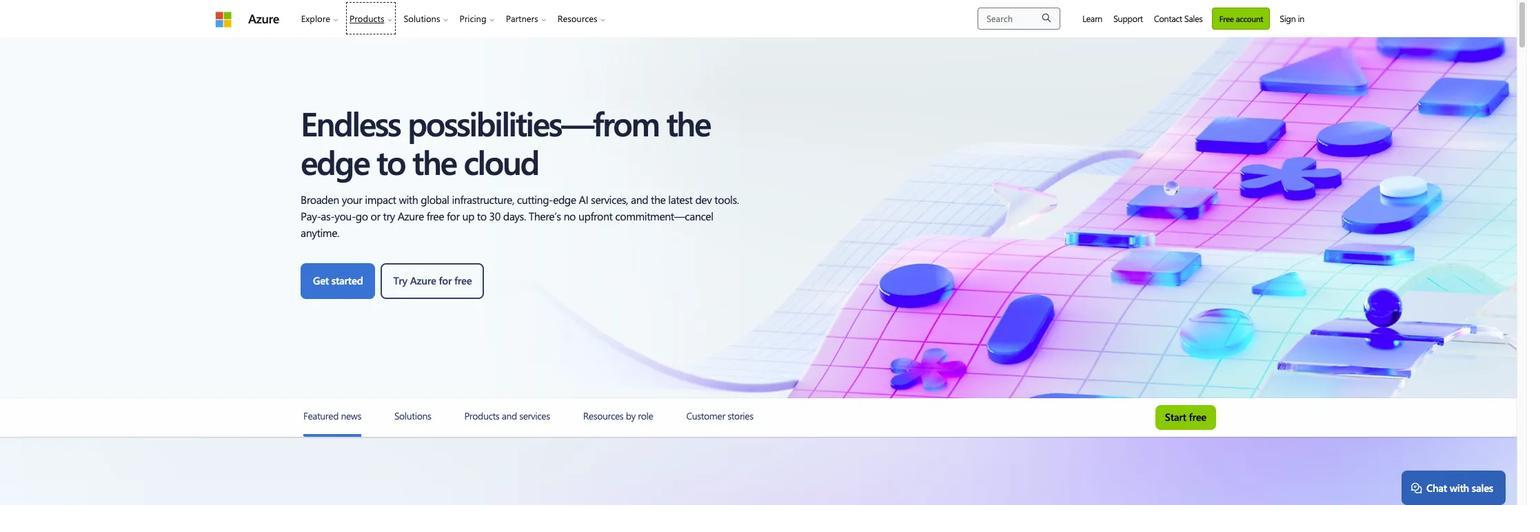 Task type: locate. For each thing, give the bounding box(es) containing it.
solutions button
[[398, 0, 454, 37]]

0 horizontal spatial the
[[412, 139, 456, 183]]

explore
[[301, 12, 330, 24]]

with
[[1450, 481, 1470, 495]]

resources button
[[552, 0, 611, 37]]

learn
[[1083, 12, 1103, 24]]

try
[[393, 274, 408, 288]]

0 vertical spatial azure
[[248, 10, 279, 27]]

the
[[666, 101, 710, 145], [412, 139, 456, 183]]

azure left explore
[[248, 10, 279, 27]]

sales
[[1185, 12, 1203, 24]]

support
[[1114, 12, 1143, 24]]

solutions
[[404, 12, 440, 24]]

sign
[[1280, 12, 1296, 24]]

0 vertical spatial free
[[454, 274, 472, 288]]

explore button
[[296, 0, 344, 37]]

free right for
[[454, 274, 472, 288]]

resources
[[558, 12, 598, 24]]

azure inside button
[[410, 274, 436, 288]]

0 horizontal spatial azure
[[248, 10, 279, 27]]

hero banner image image
[[0, 37, 1517, 399]]

Global search field
[[978, 7, 1061, 29]]

azure left for
[[410, 274, 436, 288]]

start free
[[1165, 410, 1207, 424]]

azure
[[248, 10, 279, 27], [410, 274, 436, 288]]

pricing
[[460, 12, 487, 24]]

support link
[[1108, 0, 1149, 37]]

1 vertical spatial free
[[1189, 410, 1207, 424]]

sign in
[[1280, 12, 1305, 24]]

free right start
[[1189, 410, 1207, 424]]

free
[[454, 274, 472, 288], [1189, 410, 1207, 424]]

pricing button
[[454, 0, 500, 37]]

get started button
[[301, 263, 375, 299]]

for
[[439, 274, 452, 288]]

primary element
[[207, 0, 620, 37]]

1 horizontal spatial azure
[[410, 274, 436, 288]]

1 vertical spatial azure
[[410, 274, 436, 288]]

chat
[[1427, 481, 1447, 495]]

contact sales
[[1154, 12, 1203, 24]]

in
[[1298, 12, 1305, 24]]

1 horizontal spatial the
[[666, 101, 710, 145]]

partners button
[[500, 0, 552, 37]]

products
[[350, 12, 384, 24]]

1 horizontal spatial free
[[1189, 410, 1207, 424]]

account
[[1236, 13, 1263, 24]]

to
[[377, 139, 405, 183]]

0 horizontal spatial free
[[454, 274, 472, 288]]



Task type: vqa. For each thing, say whether or not it's contained in the screenshot.
Start
yes



Task type: describe. For each thing, give the bounding box(es) containing it.
Search azure.com text field
[[978, 7, 1061, 29]]

learn link
[[1077, 0, 1108, 37]]

free
[[1219, 13, 1234, 24]]

start
[[1165, 410, 1187, 424]]

endless
[[301, 101, 400, 145]]

chat with sales button
[[1402, 471, 1506, 505]]

edge
[[301, 139, 369, 183]]

endless possibilities—from the edge to the cloud
[[301, 101, 710, 183]]

featured news image
[[303, 434, 361, 437]]

chat with sales
[[1427, 481, 1494, 495]]

products button
[[344, 0, 398, 37]]

cloud
[[464, 139, 539, 183]]

started
[[332, 274, 363, 288]]

try azure for free button
[[381, 263, 484, 299]]

start free button
[[1156, 405, 1216, 430]]

sign in link
[[1275, 0, 1310, 37]]

possibilities—from
[[408, 101, 659, 145]]

try azure for free
[[393, 274, 472, 288]]

get started
[[313, 274, 363, 288]]

azure link
[[248, 10, 279, 27]]

sales
[[1472, 481, 1494, 495]]

contact
[[1154, 12, 1182, 24]]

azure inside primary element
[[248, 10, 279, 27]]

contact sales link
[[1149, 0, 1208, 37]]

free account link
[[1213, 7, 1270, 29]]

get
[[313, 274, 329, 288]]

partners
[[506, 12, 538, 24]]

free account
[[1219, 13, 1263, 24]]



